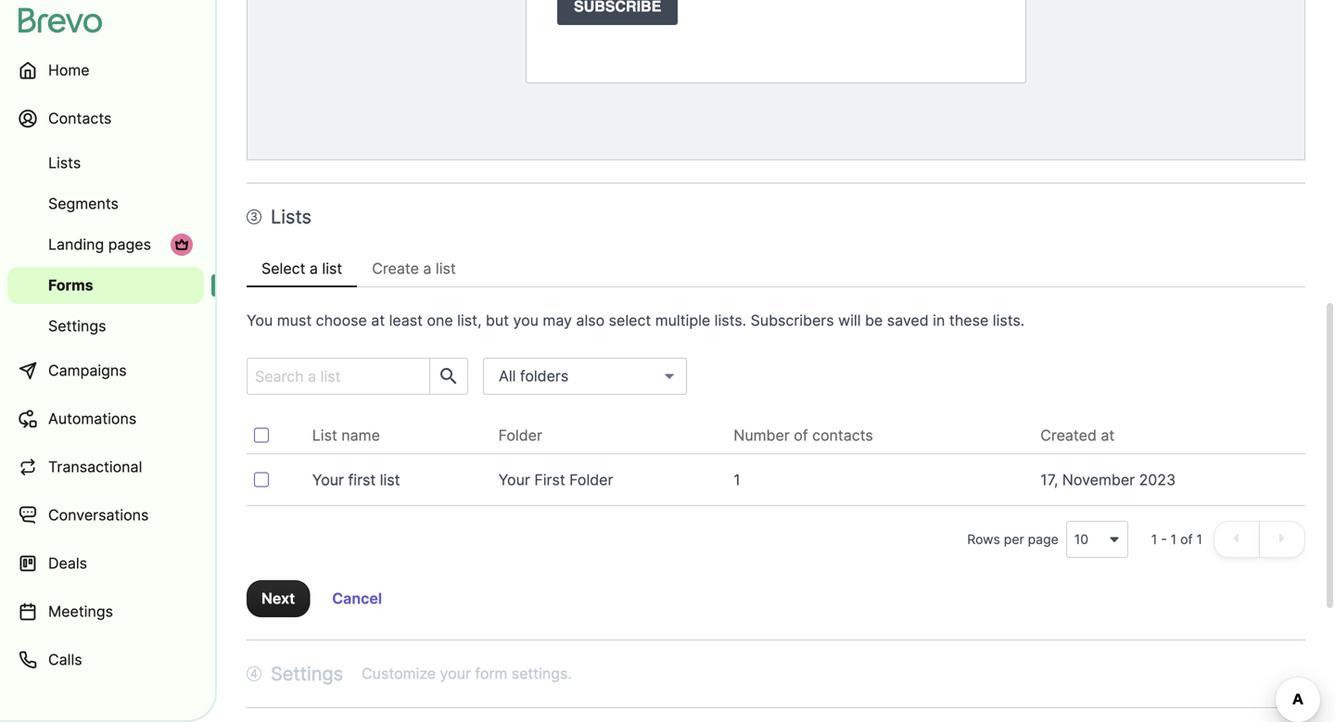 Task type: locate. For each thing, give the bounding box(es) containing it.
0 horizontal spatial your
[[312, 471, 344, 489]]

search button
[[429, 359, 468, 394]]

at right created
[[1101, 427, 1115, 445]]

1 horizontal spatial lists
[[271, 205, 312, 228]]

contacts link
[[7, 96, 204, 141]]

1 your from the left
[[312, 471, 344, 489]]

created at
[[1041, 427, 1115, 445]]

choose
[[316, 312, 367, 330]]

your for your first folder
[[499, 471, 530, 489]]

lists. right multiple
[[715, 312, 747, 330]]

list
[[322, 260, 342, 278], [436, 260, 456, 278], [380, 471, 400, 489]]

0 horizontal spatial list
[[322, 260, 342, 278]]

0 horizontal spatial lists
[[48, 154, 81, 172]]

folder right first
[[570, 471, 614, 489]]

your for your first list
[[312, 471, 344, 489]]

of inside button
[[794, 427, 808, 445]]

lists up segments
[[48, 154, 81, 172]]

1 horizontal spatial settings
[[271, 663, 343, 685]]

november
[[1063, 471, 1135, 489]]

4
[[251, 667, 258, 681]]

0 horizontal spatial settings
[[48, 317, 106, 335]]

these
[[950, 312, 989, 330]]

1 horizontal spatial a
[[423, 260, 432, 278]]

folder inside button
[[499, 427, 543, 445]]

next
[[262, 590, 295, 608]]

your left first
[[499, 471, 530, 489]]

1 vertical spatial settings
[[271, 663, 343, 685]]

subscribers
[[751, 312, 834, 330]]

1 horizontal spatial list
[[380, 471, 400, 489]]

0 horizontal spatial lists.
[[715, 312, 747, 330]]

segments link
[[7, 186, 204, 223]]

1 horizontal spatial of
[[1181, 532, 1193, 548]]

at left least
[[371, 312, 385, 330]]

your left "first"
[[312, 471, 344, 489]]

list
[[312, 427, 337, 445]]

3
[[251, 210, 258, 224]]

settings.
[[512, 665, 572, 683]]

1 horizontal spatial at
[[1101, 427, 1115, 445]]

2023
[[1140, 471, 1176, 489]]

1 vertical spatial folder
[[570, 471, 614, 489]]

meetings link
[[7, 590, 204, 634]]

folders
[[520, 367, 569, 385]]

you
[[247, 312, 273, 330]]

folder up first
[[499, 427, 543, 445]]

a right the create
[[423, 260, 432, 278]]

least
[[389, 312, 423, 330]]

landing pages link
[[7, 226, 204, 263]]

created
[[1041, 427, 1097, 445]]

list right "first"
[[380, 471, 400, 489]]

list right select
[[322, 260, 342, 278]]

lists
[[48, 154, 81, 172], [271, 205, 312, 228]]

number of contacts button
[[734, 425, 888, 447]]

your first folder
[[499, 471, 614, 489]]

search image
[[438, 365, 460, 388]]

1 vertical spatial lists
[[271, 205, 312, 228]]

customize your form settings.
[[362, 665, 572, 683]]

1 vertical spatial at
[[1101, 427, 1115, 445]]

conversations link
[[7, 493, 204, 538]]

left___rvooi image
[[174, 237, 189, 252]]

list right the create
[[436, 260, 456, 278]]

next button
[[247, 581, 310, 618]]

0 horizontal spatial folder
[[499, 427, 543, 445]]

create a list
[[372, 260, 456, 278]]

folder
[[499, 427, 543, 445], [570, 471, 614, 489]]

0 horizontal spatial of
[[794, 427, 808, 445]]

home link
[[7, 48, 204, 93]]

meetings
[[48, 603, 113, 621]]

list name button
[[312, 425, 395, 447]]

per
[[1004, 532, 1025, 548]]

transactional link
[[7, 445, 204, 490]]

lists. right these
[[993, 312, 1025, 330]]

of
[[794, 427, 808, 445], [1181, 532, 1193, 548]]

1 - 1 of 1
[[1152, 532, 1203, 548]]

settings down 'forms'
[[48, 317, 106, 335]]

forms
[[48, 276, 93, 295]]

lists right 3
[[271, 205, 312, 228]]

1 lists. from the left
[[715, 312, 747, 330]]

2 horizontal spatial list
[[436, 260, 456, 278]]

folder button
[[499, 425, 557, 447]]

customize
[[362, 665, 436, 683]]

0 horizontal spatial at
[[371, 312, 385, 330]]

list for your first list
[[380, 471, 400, 489]]

at
[[371, 312, 385, 330], [1101, 427, 1115, 445]]

a
[[310, 260, 318, 278], [423, 260, 432, 278]]

settings
[[48, 317, 106, 335], [271, 663, 343, 685]]

of right number
[[794, 427, 808, 445]]

all folders
[[499, 367, 569, 385]]

contacts
[[813, 427, 874, 445]]

2 a from the left
[[423, 260, 432, 278]]

2 your from the left
[[499, 471, 530, 489]]

1 horizontal spatial your
[[499, 471, 530, 489]]

form
[[475, 665, 508, 683]]

lists link
[[7, 145, 204, 182]]

1 horizontal spatial folder
[[570, 471, 614, 489]]

1 horizontal spatial lists.
[[993, 312, 1025, 330]]

a for select
[[310, 260, 318, 278]]

1
[[734, 471, 741, 489], [1152, 532, 1158, 548], [1171, 532, 1177, 548], [1197, 532, 1203, 548]]

0 vertical spatial folder
[[499, 427, 543, 445]]

also
[[576, 312, 605, 330]]

campaigns link
[[7, 349, 204, 393]]

1 a from the left
[[310, 260, 318, 278]]

your
[[312, 471, 344, 489], [499, 471, 530, 489]]

0 vertical spatial of
[[794, 427, 808, 445]]

lists.
[[715, 312, 747, 330], [993, 312, 1025, 330]]

settings right 4
[[271, 663, 343, 685]]

a right select
[[310, 260, 318, 278]]

0 vertical spatial settings
[[48, 317, 106, 335]]

0 horizontal spatial a
[[310, 260, 318, 278]]

of right "-"
[[1181, 532, 1193, 548]]

2 lists. from the left
[[993, 312, 1025, 330]]



Task type: describe. For each thing, give the bounding box(es) containing it.
list,
[[457, 312, 482, 330]]

name
[[342, 427, 380, 445]]

multiple
[[656, 312, 711, 330]]

campaigns
[[48, 362, 127, 380]]

be
[[865, 312, 883, 330]]

1 vertical spatial of
[[1181, 532, 1193, 548]]

one
[[427, 312, 453, 330]]

must
[[277, 312, 312, 330]]

deals
[[48, 555, 87, 573]]

landing pages
[[48, 236, 151, 254]]

0 vertical spatial at
[[371, 312, 385, 330]]

settings link
[[7, 308, 204, 345]]

deals link
[[7, 542, 204, 586]]

cancel button
[[317, 581, 397, 618]]

-
[[1162, 532, 1168, 548]]

but
[[486, 312, 509, 330]]

cancel
[[332, 590, 382, 608]]

select
[[609, 312, 651, 330]]

conversations
[[48, 506, 149, 525]]

select a list link
[[247, 250, 357, 288]]

first
[[535, 471, 566, 489]]

may
[[543, 312, 572, 330]]

17,
[[1041, 471, 1059, 489]]

number
[[734, 427, 790, 445]]

calls link
[[7, 638, 204, 683]]

Campaign name search field
[[248, 359, 422, 394]]

page
[[1028, 532, 1059, 548]]

home
[[48, 61, 90, 79]]

rows
[[968, 532, 1001, 548]]

number of contacts
[[734, 427, 874, 445]]

create a list link
[[357, 250, 471, 288]]

created at button
[[1041, 425, 1130, 447]]

list name
[[312, 427, 380, 445]]

automations link
[[7, 397, 204, 442]]

segments
[[48, 195, 119, 213]]

you
[[513, 312, 539, 330]]

first
[[348, 471, 376, 489]]

at inside button
[[1101, 427, 1115, 445]]

rows per page
[[968, 532, 1059, 548]]

your
[[440, 665, 471, 683]]

you must choose at least one list, but you may also select multiple lists. subscribers will be saved in these lists.
[[247, 312, 1025, 330]]

landing
[[48, 236, 104, 254]]

select
[[262, 260, 306, 278]]

your first list
[[312, 471, 400, 489]]

0 vertical spatial lists
[[48, 154, 81, 172]]

select a list
[[262, 260, 342, 278]]

calls
[[48, 651, 82, 669]]

list for create a list
[[436, 260, 456, 278]]

forms link
[[7, 267, 204, 304]]

pages
[[108, 236, 151, 254]]

in
[[933, 312, 946, 330]]

create
[[372, 260, 419, 278]]

17, november 2023
[[1041, 471, 1176, 489]]

contacts
[[48, 109, 112, 128]]

list for select a list
[[322, 260, 342, 278]]

automations
[[48, 410, 137, 428]]

all
[[499, 367, 516, 385]]

a for create
[[423, 260, 432, 278]]

saved
[[887, 312, 929, 330]]

will
[[839, 312, 861, 330]]

transactional
[[48, 458, 142, 476]]



Task type: vqa. For each thing, say whether or not it's contained in the screenshot.
topmost Lists
yes



